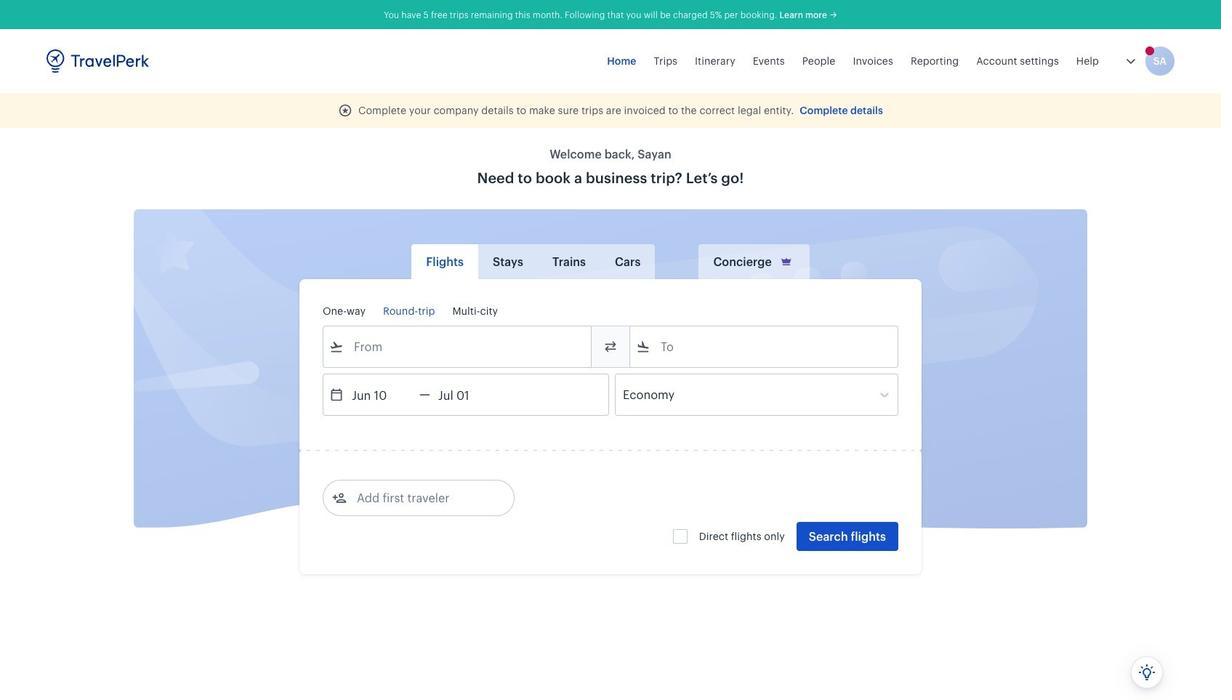 Task type: locate. For each thing, give the bounding box(es) containing it.
Add first traveler search field
[[347, 487, 498, 510]]

From search field
[[344, 335, 572, 359]]

To search field
[[651, 335, 879, 359]]



Task type: vqa. For each thing, say whether or not it's contained in the screenshot.
Depart text field
yes



Task type: describe. For each thing, give the bounding box(es) containing it.
Depart text field
[[344, 375, 420, 415]]

Return text field
[[430, 375, 506, 415]]



